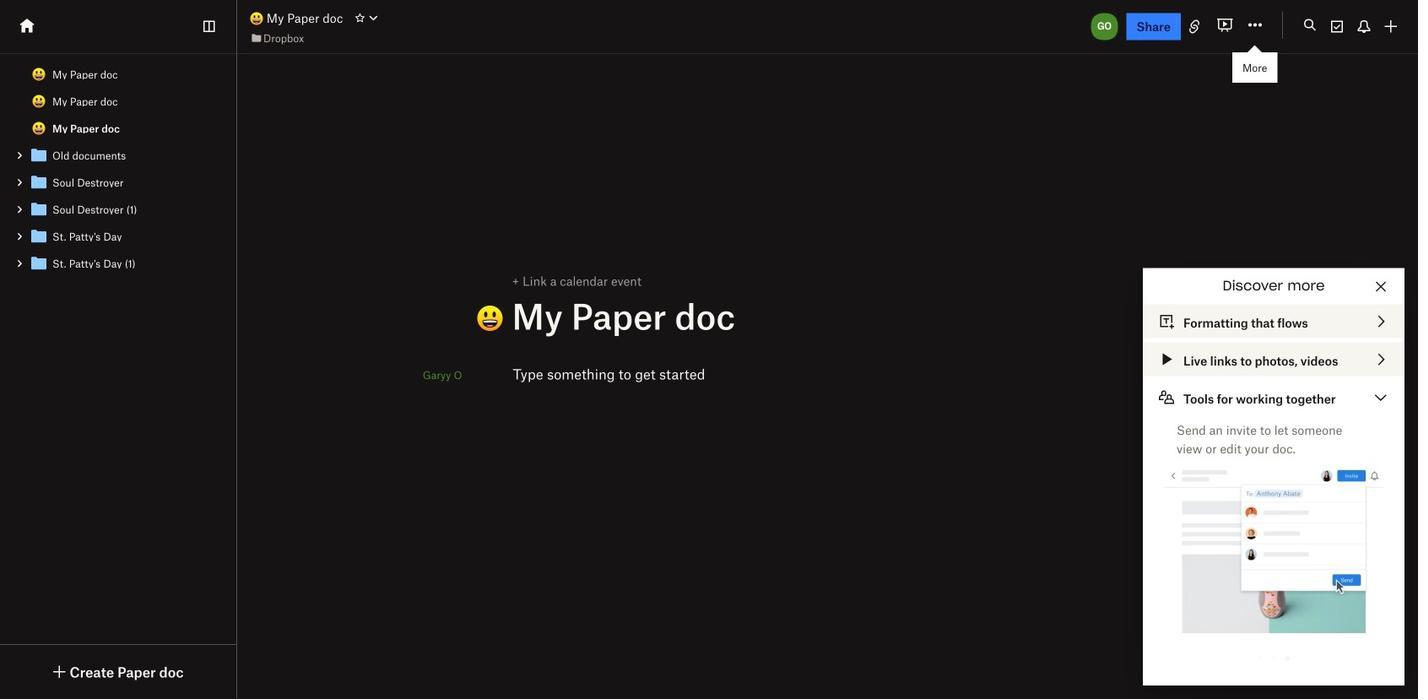 Task type: locate. For each thing, give the bounding box(es) containing it.
1 vertical spatial grinning face with big eyes image
[[32, 95, 46, 108]]

template content image
[[29, 145, 49, 166], [29, 172, 49, 193], [29, 199, 49, 220], [29, 253, 49, 274]]

1 vertical spatial expand folder image
[[14, 258, 25, 269]]

2 expand folder image from the top
[[14, 258, 25, 269]]

template content image
[[29, 226, 49, 247]]

expand folder image
[[14, 149, 25, 161], [14, 204, 25, 215], [14, 231, 25, 242]]

heading
[[477, 294, 1142, 337]]

0 vertical spatial expand folder image
[[14, 149, 25, 161]]

1 vertical spatial expand folder image
[[14, 204, 25, 215]]

1 expand folder image from the top
[[14, 176, 25, 188]]

2 template content image from the top
[[29, 172, 49, 193]]

2 vertical spatial expand folder image
[[14, 231, 25, 242]]

0 vertical spatial expand folder image
[[14, 176, 25, 188]]

2 expand folder image from the top
[[14, 204, 25, 215]]

grinning face with big eyes image
[[32, 68, 46, 81], [32, 95, 46, 108], [32, 122, 46, 135]]

1 grinning face with big eyes image from the top
[[32, 68, 46, 81]]

0 vertical spatial grinning face with big eyes image
[[32, 68, 46, 81]]

2 vertical spatial grinning face with big eyes image
[[32, 122, 46, 135]]

expand folder image
[[14, 176, 25, 188], [14, 258, 25, 269]]

expand folder image for fourth template content image from the top of the '/ contents' list
[[14, 258, 25, 269]]



Task type: describe. For each thing, give the bounding box(es) containing it.
3 template content image from the top
[[29, 199, 49, 220]]

grinning face with big eyes image
[[250, 12, 263, 25]]

3 grinning face with big eyes image from the top
[[32, 122, 46, 135]]

1 expand folder image from the top
[[14, 149, 25, 161]]

3 expand folder image from the top
[[14, 231, 25, 242]]

expand folder image for 2nd template content image
[[14, 176, 25, 188]]

1 template content image from the top
[[29, 145, 49, 166]]

4 template content image from the top
[[29, 253, 49, 274]]

/ contents list
[[0, 61, 236, 277]]

2 grinning face with big eyes image from the top
[[32, 95, 46, 108]]



Task type: vqa. For each thing, say whether or not it's contained in the screenshot.
the bottom to
no



